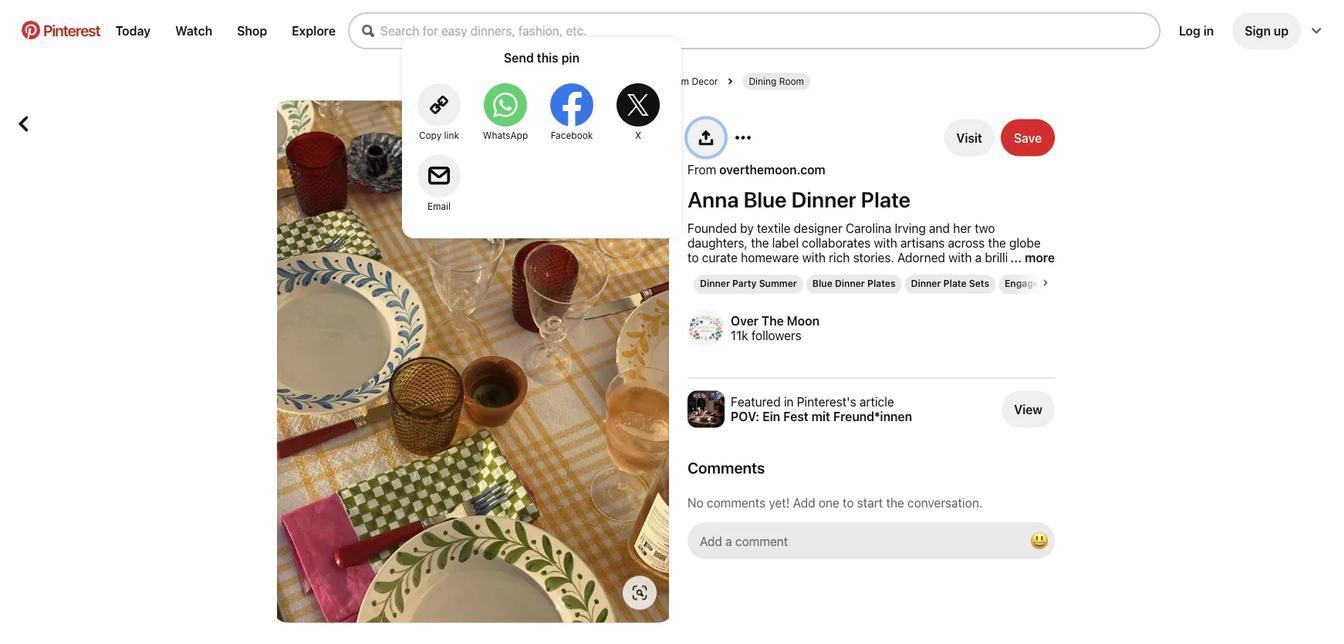 Task type: describe. For each thing, give the bounding box(es) containing it.
pin
[[562, 50, 580, 65]]

ceramic,
[[888, 280, 936, 295]]

1 horizontal spatial is
[[1001, 280, 1010, 295]]

add
[[793, 496, 816, 510]]

plates
[[868, 278, 896, 288]]

home decor link
[[585, 76, 640, 87]]

log in
[[1180, 24, 1215, 38]]

brilliant
[[986, 251, 1027, 265]]

and
[[930, 221, 951, 236]]

dinner party summer link
[[700, 278, 798, 288]]

pinterest button
[[12, 21, 109, 41]]

decor for room decor
[[692, 76, 718, 87]]

freund*innen
[[834, 410, 913, 424]]

2 room from the left
[[780, 76, 805, 87]]

sign up
[[1246, 24, 1290, 38]]

room decor
[[665, 76, 718, 87]]

conversation.
[[908, 496, 983, 510]]

rich
[[829, 251, 850, 265]]

kind.
[[736, 295, 763, 309]]

dining
[[749, 76, 777, 87]]

in for featured in pinterest's article pov: ein fest mit freund*innen
[[784, 395, 794, 410]]

dinner plate sets
[[912, 278, 990, 288]]

label
[[773, 236, 799, 251]]

sign
[[1246, 24, 1272, 38]]

11k
[[731, 329, 749, 343]]

her
[[954, 221, 972, 236]]

curate
[[702, 251, 738, 265]]

stories.
[[854, 251, 895, 265]]

irving
[[895, 221, 926, 236]]

0 horizontal spatial explore link
[[286, 17, 342, 44]]

from
[[688, 163, 717, 177]]

0 horizontal spatial explore
[[292, 24, 336, 38]]

0 horizontal spatial anna
[[688, 186, 739, 212]]

1 vertical spatial explore link
[[528, 76, 561, 87]]

globe
[[1010, 236, 1041, 251]]

😃
[[1031, 530, 1049, 552]]

1 vertical spatial to
[[714, 280, 725, 295]]

founded
[[688, 221, 737, 236]]

moon
[[787, 314, 820, 329]]

sets
[[970, 278, 990, 288]]

watch link
[[169, 17, 219, 44]]

featured in pinterest's article pov: ein fest mit freund*innen
[[731, 395, 913, 424]]

scroll image
[[1043, 280, 1049, 286]]

whatsapp
[[483, 130, 528, 141]]

view
[[1015, 402, 1043, 417]]

across
[[949, 236, 985, 251]]

0 vertical spatial a
[[976, 251, 982, 265]]

anna inside founded by textile designer carolina irving and her two daughters, the label collaborates with artisans across the globe to curate homeware with rich stories. adorned with a brilliant cerulean trim, the anna blue dinner plate is crafted in portugal. due to the handmade quality of the ceramic, each plate is entirely one of a kind.
[[789, 265, 818, 280]]

dinner party summer
[[700, 278, 798, 288]]

mit
[[812, 410, 831, 424]]

each
[[939, 280, 967, 295]]

more
[[1026, 251, 1056, 265]]

x
[[635, 130, 642, 141]]

one inside founded by textile designer carolina irving and her two daughters, the label collaborates with artisans across the globe to curate homeware with rich stories. adorned with a brilliant cerulean trim, the anna blue dinner plate is crafted in portugal. due to the handmade quality of the ceramic, each plate is entirely one of a kind.
[[688, 295, 709, 309]]

sign up button
[[1233, 12, 1302, 49]]

crafted
[[933, 265, 973, 280]]

pov:
[[731, 410, 760, 424]]

anna blue dinner plate
[[688, 186, 911, 212]]

decor for home decor
[[614, 76, 640, 87]]

1 vertical spatial explore
[[528, 76, 561, 87]]

from overthemoon.com
[[688, 163, 826, 177]]

due
[[688, 280, 711, 295]]

2 horizontal spatial to
[[843, 496, 854, 510]]

no
[[688, 496, 704, 510]]

cerulean
[[688, 265, 736, 280]]

... more
[[1008, 251, 1056, 265]]

pinterest
[[43, 21, 100, 39]]

blue down the overthemoon.com
[[744, 186, 787, 212]]

comments
[[707, 496, 766, 510]]

visit button
[[945, 119, 995, 156]]

today link
[[109, 17, 157, 44]]

save
[[1014, 130, 1043, 145]]

artisans
[[901, 236, 945, 251]]

this
[[537, 50, 559, 65]]

up
[[1275, 24, 1290, 38]]

click to shop image
[[632, 586, 648, 601]]

dinner plate sets link
[[912, 278, 990, 288]]

breadcrumb arrow image for room
[[728, 78, 734, 84]]

over the moon 11k followers
[[731, 314, 820, 343]]

0 horizontal spatial is
[[920, 265, 929, 280]]

save button
[[1002, 119, 1056, 156]]

home
[[585, 76, 611, 87]]

overthemoonwedding image
[[688, 310, 725, 347]]

log in button
[[1167, 12, 1227, 49]]

overthemoon.com
[[720, 163, 826, 177]]

ein
[[763, 410, 781, 424]]



Task type: vqa. For each thing, say whether or not it's contained in the screenshot.
LOG
yes



Task type: locate. For each thing, give the bounding box(es) containing it.
pov: ein fest mit freund*innen link
[[731, 410, 913, 424]]

breadcrumb arrow image
[[570, 78, 576, 84], [649, 78, 655, 84], [728, 78, 734, 84]]

no comments yet! add one to start the conversation.
[[688, 496, 983, 510]]

two
[[975, 221, 996, 236]]

in right the "ein" at the bottom of the page
[[784, 395, 794, 410]]

...
[[1011, 251, 1022, 265]]

1 horizontal spatial breadcrumb arrow image
[[649, 78, 655, 84]]

comments
[[688, 459, 766, 477]]

adorned
[[898, 251, 946, 265]]

2 decor from the left
[[692, 76, 718, 87]]

2 breadcrumb arrow image from the left
[[649, 78, 655, 84]]

2 horizontal spatial breadcrumb arrow image
[[728, 78, 734, 84]]

in inside featured in pinterest's article pov: ein fest mit freund*innen
[[784, 395, 794, 410]]

copy link
[[419, 130, 460, 141]]

quality
[[812, 280, 849, 295]]

handmade
[[750, 280, 809, 295]]

explore left search image
[[292, 24, 336, 38]]

0 horizontal spatial of
[[712, 295, 723, 309]]

is right plate
[[1001, 280, 1010, 295]]

2 vertical spatial to
[[843, 496, 854, 510]]

1 horizontal spatial room
[[780, 76, 805, 87]]

breadcrumb arrow image left dining
[[728, 78, 734, 84]]

designer
[[794, 221, 843, 236]]

explore down send this pin
[[528, 76, 561, 87]]

0 vertical spatial explore link
[[286, 17, 342, 44]]

watch
[[175, 24, 212, 38]]

in right crafted
[[976, 265, 986, 280]]

email
[[428, 201, 451, 212]]

a table set with plates, glasses and napkins image
[[277, 101, 669, 623], [277, 101, 669, 624]]

a up sets
[[976, 251, 982, 265]]

2 horizontal spatial in
[[1204, 24, 1215, 38]]

1 horizontal spatial explore
[[528, 76, 561, 87]]

by
[[741, 221, 754, 236]]

1 vertical spatial one
[[819, 496, 840, 510]]

home decor
[[585, 76, 640, 87]]

send this pin
[[504, 50, 580, 65]]

1 vertical spatial in
[[976, 265, 986, 280]]

start
[[858, 496, 883, 510]]

1 horizontal spatial in
[[976, 265, 986, 280]]

blue
[[744, 186, 787, 212], [821, 265, 846, 280], [813, 278, 833, 288]]

with
[[874, 236, 898, 251], [803, 251, 826, 265], [949, 251, 973, 265]]

1 horizontal spatial anna
[[789, 265, 818, 280]]

one right add
[[819, 496, 840, 510]]

1 decor from the left
[[614, 76, 640, 87]]

0 vertical spatial one
[[688, 295, 709, 309]]

one up overthemoonwedding image
[[688, 295, 709, 309]]

0 horizontal spatial in
[[784, 395, 794, 410]]

anna down label
[[789, 265, 818, 280]]

link
[[444, 130, 460, 141]]

1 vertical spatial a
[[727, 295, 733, 309]]

is
[[920, 265, 929, 280], [1001, 280, 1010, 295]]

a
[[976, 251, 982, 265], [727, 295, 733, 309]]

founded by textile designer carolina irving and her two daughters, the label collaborates with artisans across the globe to curate homeware with rich stories. adorned with a brilliant cerulean trim, the anna blue dinner plate is crafted in portugal. due to the handmade quality of the ceramic, each plate is entirely one of a kind.
[[688, 221, 1054, 309]]

in
[[1204, 24, 1215, 38], [976, 265, 986, 280], [784, 395, 794, 410]]

0 horizontal spatial one
[[688, 295, 709, 309]]

summer
[[760, 278, 798, 288]]

1 horizontal spatial a
[[976, 251, 982, 265]]

breadcrumb arrow image left room decor link
[[649, 78, 655, 84]]

in for log in
[[1204, 24, 1215, 38]]

of right 'due'
[[712, 295, 723, 309]]

explore link down send this pin
[[528, 76, 561, 87]]

is left crafted
[[920, 265, 929, 280]]

0 horizontal spatial room
[[665, 76, 690, 87]]

1 horizontal spatial explore link
[[528, 76, 561, 87]]

breadcrumb arrow image down pin
[[570, 78, 576, 84]]

blue dinner plates link
[[813, 278, 896, 288]]

decor
[[614, 76, 640, 87], [692, 76, 718, 87]]

facebook
[[551, 130, 593, 141]]

plate inside founded by textile designer carolina irving and her two daughters, the label collaborates with artisans across the globe to curate homeware with rich stories. adorned with a brilliant cerulean trim, the anna blue dinner plate is crafted in portugal. due to the handmade quality of the ceramic, each plate is entirely one of a kind.
[[889, 265, 917, 280]]

over the moon link
[[731, 314, 820, 329]]

dining room
[[749, 76, 805, 87]]

carolina
[[846, 221, 892, 236]]

a left kind. on the right
[[727, 295, 733, 309]]

pinterest link
[[12, 21, 109, 39]]

explore link
[[286, 17, 342, 44], [528, 76, 561, 87]]

1 horizontal spatial with
[[874, 236, 898, 251]]

copy
[[419, 130, 442, 141]]

1 vertical spatial anna
[[789, 265, 818, 280]]

0 vertical spatial to
[[688, 251, 699, 265]]

followers
[[752, 329, 802, 343]]

😃 button
[[688, 523, 1056, 560], [1025, 526, 1056, 557]]

pinterest image
[[22, 21, 40, 39]]

2 vertical spatial in
[[784, 395, 794, 410]]

shop link
[[231, 17, 273, 44]]

0 horizontal spatial a
[[727, 295, 733, 309]]

to left the curate
[[688, 251, 699, 265]]

today
[[116, 24, 151, 38]]

with left rich
[[803, 251, 826, 265]]

over
[[731, 314, 759, 329]]

with left the artisans
[[874, 236, 898, 251]]

1 horizontal spatial to
[[714, 280, 725, 295]]

Add a comment field
[[701, 534, 1012, 549]]

1 horizontal spatial decor
[[692, 76, 718, 87]]

blue down rich
[[813, 278, 833, 288]]

blue dinner plates
[[813, 278, 896, 288]]

article
[[860, 395, 895, 410]]

in right "log" on the right of the page
[[1204, 24, 1215, 38]]

2 horizontal spatial with
[[949, 251, 973, 265]]

1 room from the left
[[665, 76, 690, 87]]

0 horizontal spatial breadcrumb arrow image
[[570, 78, 576, 84]]

of
[[852, 280, 864, 295], [712, 295, 723, 309]]

overthemoon.com button
[[720, 163, 826, 177]]

with up dinner plate sets
[[949, 251, 973, 265]]

pinterest's
[[797, 395, 857, 410]]

0 horizontal spatial with
[[803, 251, 826, 265]]

view link
[[1002, 391, 1056, 428]]

dinner
[[792, 186, 857, 212], [849, 265, 886, 280], [700, 278, 730, 288], [835, 278, 865, 288], [912, 278, 942, 288]]

Search text field
[[381, 24, 1160, 38]]

the
[[762, 314, 784, 329]]

0 vertical spatial anna
[[688, 186, 739, 212]]

decor left dining
[[692, 76, 718, 87]]

entirely
[[1013, 280, 1054, 295]]

portugal.
[[989, 265, 1040, 280]]

of left plates on the right top
[[852, 280, 864, 295]]

send
[[504, 50, 534, 65]]

plate
[[970, 280, 998, 295]]

room right home decor
[[665, 76, 690, 87]]

breadcrumb arrow image for home
[[649, 78, 655, 84]]

visit
[[957, 130, 983, 145]]

3 breadcrumb arrow image from the left
[[728, 78, 734, 84]]

1 horizontal spatial of
[[852, 280, 864, 295]]

blue down collaborates
[[821, 265, 846, 280]]

0 vertical spatial in
[[1204, 24, 1215, 38]]

to right 'due'
[[714, 280, 725, 295]]

blue inside founded by textile designer carolina irving and her two daughters, the label collaborates with artisans across the globe to curate homeware with rich stories. adorned with a brilliant cerulean trim, the anna blue dinner plate is crafted in portugal. due to the handmade quality of the ceramic, each plate is entirely one of a kind.
[[821, 265, 846, 280]]

dinner inside founded by textile designer carolina irving and her two daughters, the label collaborates with artisans across the globe to curate homeware with rich stories. adorned with a brilliant cerulean trim, the anna blue dinner plate is crafted in portugal. due to the handmade quality of the ceramic, each plate is entirely one of a kind.
[[849, 265, 886, 280]]

0 vertical spatial explore
[[292, 24, 336, 38]]

0 horizontal spatial to
[[688, 251, 699, 265]]

explore link left search image
[[286, 17, 342, 44]]

to left the start
[[843, 496, 854, 510]]

fest
[[784, 410, 809, 424]]

trim,
[[739, 265, 765, 280]]

0 horizontal spatial decor
[[614, 76, 640, 87]]

decor right home
[[614, 76, 640, 87]]

featured
[[731, 395, 781, 410]]

daughters,
[[688, 236, 748, 251]]

1 breadcrumb arrow image from the left
[[570, 78, 576, 84]]

anna up founded
[[688, 186, 739, 212]]

dining room link
[[749, 76, 805, 87]]

in inside button
[[1204, 24, 1215, 38]]

room decor link
[[665, 76, 718, 87]]

yet!
[[769, 496, 790, 510]]

in inside founded by textile designer carolina irving and her two daughters, the label collaborates with artisans across the globe to curate homeware with rich stories. adorned with a brilliant cerulean trim, the anna blue dinner plate is crafted in portugal. due to the handmade quality of the ceramic, each plate is entirely one of a kind.
[[976, 265, 986, 280]]

1 horizontal spatial one
[[819, 496, 840, 510]]

homeware
[[741, 251, 800, 265]]

one
[[688, 295, 709, 309], [819, 496, 840, 510]]

room right dining
[[780, 76, 805, 87]]

search image
[[362, 25, 374, 37]]



